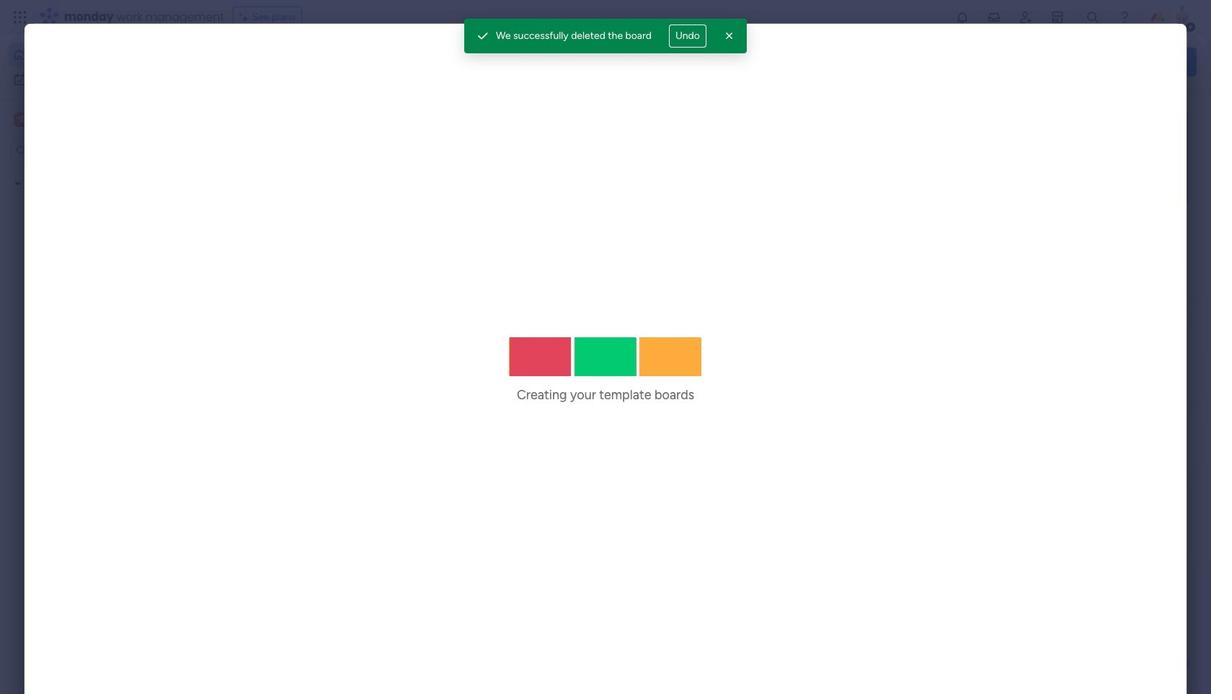 Task type: vqa. For each thing, say whether or not it's contained in the screenshot.
November 'button'
no



Task type: locate. For each thing, give the bounding box(es) containing it.
option
[[9, 43, 175, 66], [9, 68, 175, 91], [0, 171, 184, 173]]

select product image
[[13, 10, 27, 25]]

see plans image
[[239, 9, 252, 25]]

invite members image
[[1019, 10, 1033, 25]]

ruby anderson image
[[1171, 6, 1194, 29]]

quick search results list box
[[234, 146, 696, 309]]

workspace image
[[16, 112, 26, 128]]

close image
[[722, 29, 737, 43]]

list box
[[0, 168, 184, 390]]

alert
[[464, 19, 747, 53]]

getting started element
[[981, 344, 1197, 402]]

0 vertical spatial option
[[9, 43, 175, 66]]

help image
[[1117, 10, 1132, 25]]



Task type: describe. For each thing, give the bounding box(es) containing it.
1 vertical spatial option
[[9, 68, 175, 91]]

workspace selection element
[[14, 111, 51, 128]]

Search in workspace field
[[30, 142, 120, 159]]

help center element
[[981, 413, 1197, 471]]

templates image image
[[994, 109, 1184, 208]]

2 vertical spatial option
[[0, 171, 184, 173]]

notifications image
[[955, 10, 970, 25]]

monday marketplace image
[[1050, 10, 1065, 25]]

update feed image
[[987, 10, 1001, 25]]

workspace image
[[14, 112, 28, 128]]

search everything image
[[1086, 10, 1100, 25]]

caret down image
[[15, 178, 21, 189]]



